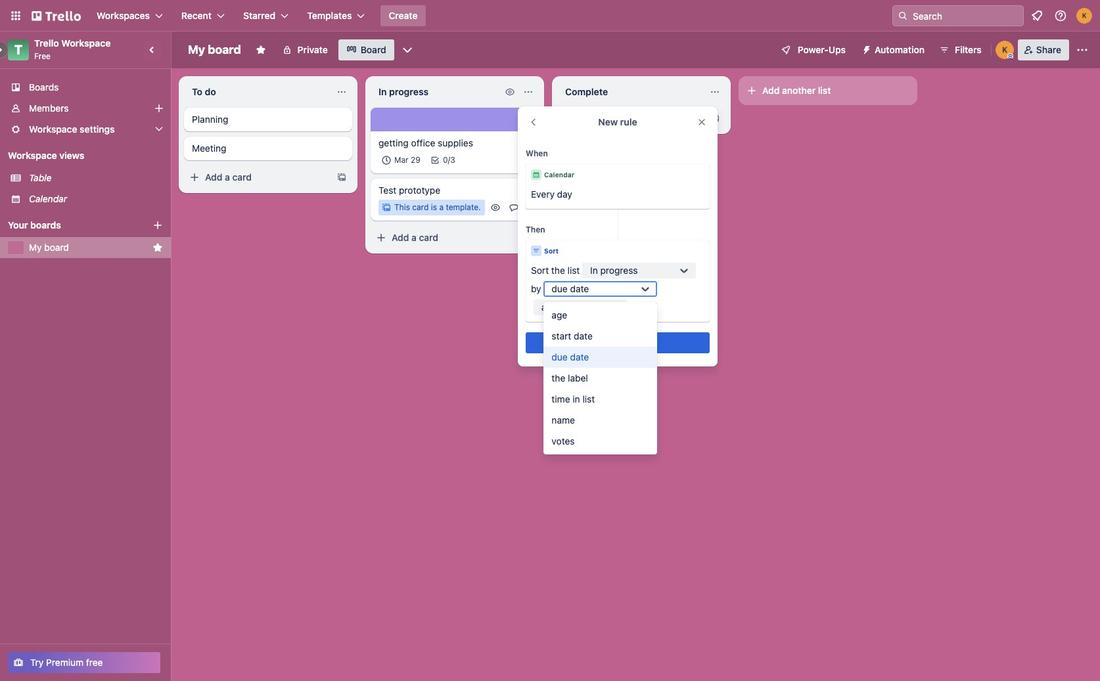 Task type: describe. For each thing, give the bounding box(es) containing it.
my inside board name text field
[[188, 43, 205, 57]]

do
[[205, 86, 216, 97]]

prototype
[[399, 185, 440, 196]]

votes
[[552, 436, 575, 447]]

members
[[29, 103, 69, 114]]

progress inside text field
[[389, 86, 429, 97]]

your boards with 1 items element
[[8, 218, 133, 233]]

create
[[389, 10, 418, 21]]

switch to… image
[[9, 9, 22, 22]]

then
[[526, 225, 545, 235]]

t link
[[8, 39, 29, 60]]

0 vertical spatial the
[[551, 265, 565, 276]]

trello workspace link
[[34, 37, 111, 49]]

card down is
[[419, 232, 438, 243]]

board inside text field
[[208, 43, 241, 57]]

0 horizontal spatial my
[[29, 242, 42, 253]]

workspace for settings
[[29, 124, 77, 135]]

a down the "this card is a template."
[[411, 232, 417, 243]]

Mar 29 checkbox
[[379, 152, 425, 168]]

settings
[[80, 124, 115, 135]]

a down complete
[[598, 112, 603, 124]]

template.
[[446, 202, 481, 212]]

2 due from the top
[[552, 352, 568, 363]]

primary element
[[0, 0, 1100, 32]]

create button
[[381, 5, 426, 26]]

1 horizontal spatial in progress
[[590, 265, 638, 276]]

private
[[298, 44, 328, 55]]

list for sort the list
[[568, 265, 580, 276]]

time in list
[[552, 394, 595, 405]]

1 vertical spatial the
[[552, 373, 565, 384]]

name
[[552, 415, 575, 426]]

to
[[192, 86, 202, 97]]

workspaces button
[[89, 5, 171, 26]]

getting office supplies link
[[379, 137, 531, 150]]

0 horizontal spatial calendar
[[29, 193, 67, 204]]

table link
[[29, 172, 163, 185]]

29
[[411, 155, 421, 165]]

getting
[[379, 137, 409, 149]]

/
[[448, 155, 450, 165]]

start
[[552, 331, 571, 342]]

0
[[443, 155, 448, 165]]

test prototype link
[[379, 184, 531, 197]]

table
[[29, 172, 52, 183]]

starred button
[[235, 5, 297, 26]]

to do
[[192, 86, 216, 97]]

0 horizontal spatial board
[[44, 242, 69, 253]]

rule inside button
[[630, 337, 646, 348]]

1 vertical spatial progress
[[600, 265, 638, 276]]

a right is
[[439, 202, 444, 212]]

automation button
[[856, 39, 933, 60]]

the   label
[[552, 373, 588, 384]]

add for the add a card button corresponding to to do
[[205, 172, 222, 183]]

add new rule
[[589, 337, 646, 348]]

workspace inside trello workspace free
[[61, 37, 111, 49]]

add a card button for to do
[[184, 167, 329, 188]]

starred
[[243, 10, 276, 21]]

new
[[609, 337, 627, 348]]

1 vertical spatial in
[[590, 265, 598, 276]]

3
[[450, 155, 455, 165]]

add new rule button
[[526, 333, 710, 354]]

when
[[526, 149, 548, 158]]

Board name text field
[[181, 39, 248, 60]]

workspace for views
[[8, 150, 57, 161]]

my board link
[[29, 241, 147, 254]]

workspace navigation collapse icon image
[[143, 41, 162, 59]]

supplies
[[438, 137, 473, 149]]

start date
[[552, 331, 593, 342]]

free
[[86, 657, 103, 668]]

private button
[[274, 39, 336, 60]]

this member is an admin of this board. image
[[1007, 53, 1013, 59]]

1 vertical spatial date
[[574, 331, 593, 342]]

back to home image
[[32, 5, 81, 26]]

customize views image
[[401, 43, 414, 57]]

In progress text field
[[371, 81, 502, 103]]

star or unstar board image
[[255, 45, 266, 55]]

recent
[[181, 10, 212, 21]]

boards
[[30, 220, 61, 231]]

mar 29
[[394, 155, 421, 165]]

0 notifications image
[[1029, 8, 1045, 24]]

calendar link
[[29, 193, 163, 206]]

card down complete text box in the right top of the page
[[606, 112, 625, 124]]

power-
[[798, 44, 829, 55]]

trello workspace free
[[34, 37, 111, 61]]

filters
[[955, 44, 982, 55]]

list for add another list
[[818, 85, 831, 96]]

1 horizontal spatial calendar
[[544, 171, 575, 179]]

t
[[14, 42, 23, 57]]

mar
[[394, 155, 409, 165]]

card down meeting link on the top
[[232, 172, 252, 183]]

workspace settings button
[[0, 119, 171, 140]]

new
[[598, 116, 618, 128]]

workspace views
[[8, 150, 84, 161]]

add a card for in progress
[[392, 232, 438, 243]]

ups
[[829, 44, 846, 55]]

test
[[379, 185, 396, 196]]

by
[[531, 283, 541, 294]]

add another list
[[762, 85, 831, 96]]

new rule
[[598, 116, 637, 128]]

create from template… image for to do
[[337, 172, 347, 183]]

in
[[573, 394, 580, 405]]

To do text field
[[184, 81, 331, 103]]

templates
[[307, 10, 352, 21]]

power-ups
[[798, 44, 846, 55]]

kendallparks02 (kendallparks02) image
[[996, 41, 1014, 59]]

sm image
[[856, 39, 875, 58]]



Task type: locate. For each thing, give the bounding box(es) containing it.
1 vertical spatial add a card button
[[184, 167, 329, 188]]

2 vertical spatial list
[[583, 394, 595, 405]]

board
[[208, 43, 241, 57], [44, 242, 69, 253]]

try
[[30, 657, 44, 668]]

1 horizontal spatial my board
[[188, 43, 241, 57]]

1 horizontal spatial progress
[[600, 265, 638, 276]]

1 vertical spatial sort
[[531, 265, 549, 276]]

create from template… image
[[710, 113, 720, 124], [337, 172, 347, 183], [523, 233, 534, 243]]

add for add another list button
[[762, 85, 780, 96]]

members link
[[0, 98, 171, 119]]

meeting link
[[192, 142, 344, 155]]

my
[[188, 43, 205, 57], [29, 242, 42, 253]]

add a card down meeting
[[205, 172, 252, 183]]

due date up the   label
[[552, 352, 589, 363]]

test prototype
[[379, 185, 440, 196]]

in inside text field
[[379, 86, 387, 97]]

list
[[818, 85, 831, 96], [568, 265, 580, 276], [583, 394, 595, 405]]

0 vertical spatial in
[[379, 86, 387, 97]]

1 vertical spatial calendar
[[29, 193, 67, 204]]

0 horizontal spatial add a card button
[[184, 167, 329, 188]]

my board inside board name text field
[[188, 43, 241, 57]]

kendallparks02 (kendallparks02) image
[[1077, 8, 1092, 24]]

1 horizontal spatial board
[[208, 43, 241, 57]]

show menu image
[[1076, 43, 1089, 57]]

1 vertical spatial due date
[[552, 352, 589, 363]]

share
[[1036, 44, 1061, 55]]

list up ascending
[[568, 265, 580, 276]]

0 horizontal spatial my board
[[29, 242, 69, 253]]

1 vertical spatial due
[[552, 352, 568, 363]]

0 vertical spatial rule
[[620, 116, 637, 128]]

1 vertical spatial workspace
[[29, 124, 77, 135]]

2 vertical spatial add a card
[[392, 232, 438, 243]]

open information menu image
[[1054, 9, 1067, 22]]

label
[[568, 373, 588, 384]]

calendar
[[544, 171, 575, 179], [29, 193, 67, 204]]

0 vertical spatial add a card
[[578, 112, 625, 124]]

add a card button down the "this card is a template."
[[371, 227, 515, 248]]

add board image
[[152, 220, 163, 231]]

calendar down table
[[29, 193, 67, 204]]

office
[[411, 137, 435, 149]]

1 vertical spatial rule
[[630, 337, 646, 348]]

my board down the recent popup button
[[188, 43, 241, 57]]

rule right 'new'
[[630, 337, 646, 348]]

0 vertical spatial progress
[[389, 86, 429, 97]]

add down this on the left
[[392, 232, 409, 243]]

add a card button down meeting link on the top
[[184, 167, 329, 188]]

2 vertical spatial create from template… image
[[523, 233, 534, 243]]

my board
[[188, 43, 241, 57], [29, 242, 69, 253]]

in down 'board'
[[379, 86, 387, 97]]

date up the label
[[570, 352, 589, 363]]

in progress
[[379, 86, 429, 97], [590, 265, 638, 276]]

due up ascending
[[552, 283, 568, 294]]

add left new
[[578, 112, 596, 124]]

sort for sort
[[544, 247, 559, 255]]

add left 'new'
[[589, 337, 607, 348]]

due date up ascending
[[552, 283, 589, 294]]

filters button
[[935, 39, 986, 60]]

0 vertical spatial due
[[552, 283, 568, 294]]

boards link
[[0, 77, 171, 98]]

time
[[552, 394, 570, 405]]

views
[[59, 150, 84, 161]]

list right another at the top right
[[818, 85, 831, 96]]

add a card button
[[557, 108, 702, 129], [184, 167, 329, 188], [371, 227, 515, 248]]

rule
[[620, 116, 637, 128], [630, 337, 646, 348]]

Search field
[[908, 6, 1023, 26]]

2 due date from the top
[[552, 352, 589, 363]]

another
[[782, 85, 816, 96]]

add inside add another list button
[[762, 85, 780, 96]]

progress
[[389, 86, 429, 97], [600, 265, 638, 276]]

add left another at the top right
[[762, 85, 780, 96]]

sort up the "sort the list"
[[544, 247, 559, 255]]

create from template… image for in progress
[[523, 233, 534, 243]]

this card is a template.
[[394, 202, 481, 212]]

the up ascending
[[551, 265, 565, 276]]

0 vertical spatial calendar
[[544, 171, 575, 179]]

complete
[[565, 86, 608, 97]]

the left the label
[[552, 373, 565, 384]]

Complete text field
[[557, 81, 705, 103]]

0 vertical spatial my
[[188, 43, 205, 57]]

0 vertical spatial due date
[[552, 283, 589, 294]]

2 horizontal spatial add a card
[[578, 112, 625, 124]]

2 horizontal spatial list
[[818, 85, 831, 96]]

in progress right the "sort the list"
[[590, 265, 638, 276]]

a down meeting
[[225, 172, 230, 183]]

1
[[522, 202, 525, 212]]

card left is
[[412, 202, 429, 212]]

day
[[557, 189, 572, 200]]

0 vertical spatial date
[[570, 283, 589, 294]]

calendar up day
[[544, 171, 575, 179]]

planning
[[192, 114, 228, 125]]

add a card button down complete text box in the right top of the page
[[557, 108, 702, 129]]

planning link
[[192, 113, 344, 126]]

1 horizontal spatial add a card
[[392, 232, 438, 243]]

templates button
[[299, 5, 373, 26]]

in progress inside text field
[[379, 86, 429, 97]]

0 vertical spatial board
[[208, 43, 241, 57]]

2 vertical spatial workspace
[[8, 150, 57, 161]]

in right the "sort the list"
[[590, 265, 598, 276]]

every day
[[531, 189, 572, 200]]

add down meeting
[[205, 172, 222, 183]]

1 vertical spatial in progress
[[590, 265, 638, 276]]

1 vertical spatial add a card
[[205, 172, 252, 183]]

1 due date from the top
[[552, 283, 589, 294]]

1 horizontal spatial create from template… image
[[523, 233, 534, 243]]

free
[[34, 51, 51, 61]]

1 horizontal spatial list
[[583, 394, 595, 405]]

0 horizontal spatial in
[[379, 86, 387, 97]]

power-ups button
[[772, 39, 854, 60]]

add a card down this on the left
[[392, 232, 438, 243]]

sort the list
[[531, 265, 580, 276]]

starred icon image
[[152, 243, 163, 253]]

0 / 3
[[443, 155, 455, 165]]

share button
[[1018, 39, 1069, 60]]

2 vertical spatial add a card button
[[371, 227, 515, 248]]

0 vertical spatial my board
[[188, 43, 241, 57]]

1 due from the top
[[552, 283, 568, 294]]

1 vertical spatial board
[[44, 242, 69, 253]]

date right "start" at the right of page
[[574, 331, 593, 342]]

progress right the "sort the list"
[[600, 265, 638, 276]]

board down boards
[[44, 242, 69, 253]]

1 horizontal spatial add a card button
[[371, 227, 515, 248]]

age
[[552, 310, 567, 321]]

date up ascending
[[570, 283, 589, 294]]

1 horizontal spatial my
[[188, 43, 205, 57]]

in progress down customize views icon
[[379, 86, 429, 97]]

board link
[[338, 39, 394, 60]]

1 vertical spatial list
[[568, 265, 580, 276]]

add another list button
[[739, 76, 918, 105]]

board
[[361, 44, 386, 55]]

workspace settings
[[29, 124, 115, 135]]

recent button
[[173, 5, 233, 26]]

workspace down members
[[29, 124, 77, 135]]

0 vertical spatial workspace
[[61, 37, 111, 49]]

due down "start" at the right of page
[[552, 352, 568, 363]]

due
[[552, 283, 568, 294], [552, 352, 568, 363]]

add for in progress the add a card button
[[392, 232, 409, 243]]

1 vertical spatial my board
[[29, 242, 69, 253]]

meeting
[[192, 143, 226, 154]]

0 vertical spatial create from template… image
[[710, 113, 720, 124]]

your boards
[[8, 220, 61, 231]]

2 horizontal spatial add a card button
[[557, 108, 702, 129]]

search image
[[898, 11, 908, 21]]

0 vertical spatial add a card button
[[557, 108, 702, 129]]

0 vertical spatial list
[[818, 85, 831, 96]]

0 vertical spatial sort
[[544, 247, 559, 255]]

progress down customize views icon
[[389, 86, 429, 97]]

is
[[431, 202, 437, 212]]

0 horizontal spatial in progress
[[379, 86, 429, 97]]

board left star or unstar board icon
[[208, 43, 241, 57]]

2 vertical spatial date
[[570, 352, 589, 363]]

workspace up table
[[8, 150, 57, 161]]

1 horizontal spatial in
[[590, 265, 598, 276]]

your
[[8, 220, 28, 231]]

my board down boards
[[29, 242, 69, 253]]

workspace inside workspace settings dropdown button
[[29, 124, 77, 135]]

a
[[598, 112, 603, 124], [225, 172, 230, 183], [439, 202, 444, 212], [411, 232, 417, 243]]

premium
[[46, 657, 84, 668]]

ascending
[[541, 302, 585, 313]]

boards
[[29, 81, 59, 93]]

due date
[[552, 283, 589, 294], [552, 352, 589, 363]]

list right in
[[583, 394, 595, 405]]

rule right new
[[620, 116, 637, 128]]

1 vertical spatial my
[[29, 242, 42, 253]]

workspace right trello
[[61, 37, 111, 49]]

in
[[379, 86, 387, 97], [590, 265, 598, 276]]

getting office supplies
[[379, 137, 473, 149]]

every
[[531, 189, 555, 200]]

my down recent
[[188, 43, 205, 57]]

0 horizontal spatial progress
[[389, 86, 429, 97]]

my down your boards
[[29, 242, 42, 253]]

0 horizontal spatial add a card
[[205, 172, 252, 183]]

add a card button for in progress
[[371, 227, 515, 248]]

list inside button
[[818, 85, 831, 96]]

try premium free button
[[8, 653, 160, 674]]

list for time in list
[[583, 394, 595, 405]]

automation
[[875, 44, 925, 55]]

0 horizontal spatial create from template… image
[[337, 172, 347, 183]]

0 vertical spatial in progress
[[379, 86, 429, 97]]

1 vertical spatial create from template… image
[[337, 172, 347, 183]]

sort for sort the list
[[531, 265, 549, 276]]

sort up by
[[531, 265, 549, 276]]

2 horizontal spatial create from template… image
[[710, 113, 720, 124]]

trello
[[34, 37, 59, 49]]

0 horizontal spatial list
[[568, 265, 580, 276]]

try premium free
[[30, 657, 103, 668]]

sort
[[544, 247, 559, 255], [531, 265, 549, 276]]

add a card for to do
[[205, 172, 252, 183]]

add a card down complete
[[578, 112, 625, 124]]

this
[[394, 202, 410, 212]]

add inside add new rule button
[[589, 337, 607, 348]]



Task type: vqa. For each thing, say whether or not it's contained in the screenshot.
the Color: lime, title: "Trello Tip" element associated with Trelllo Tip: Use this area to hold historical reviews and documents that might need to be referenced
no



